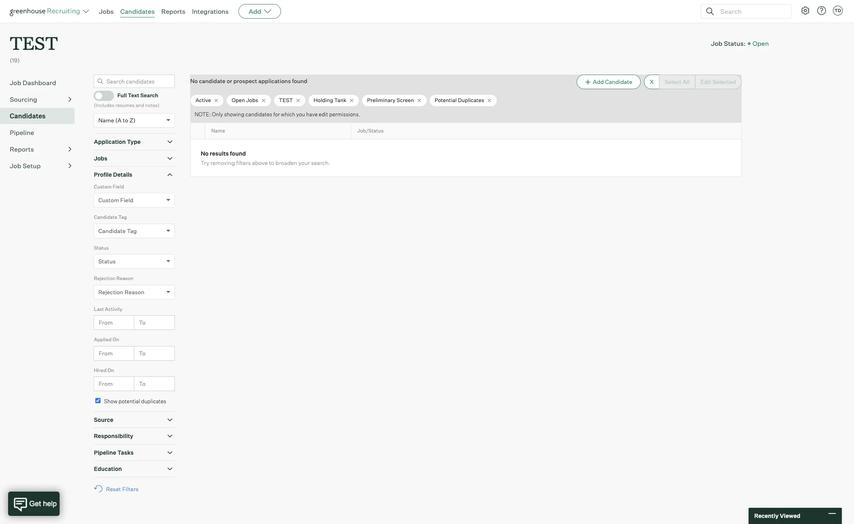 Task type: vqa. For each thing, say whether or not it's contained in the screenshot.
the leftmost reports "Link"
yes



Task type: describe. For each thing, give the bounding box(es) containing it.
which
[[281, 111, 295, 118]]

no for no candidate or prospect applications found
[[190, 77, 198, 84]]

notes)
[[145, 102, 160, 108]]

full
[[117, 92, 127, 99]]

open jobs
[[232, 97, 258, 104]]

search.
[[311, 159, 330, 166]]

x link
[[644, 75, 659, 89]]

broaden
[[276, 159, 297, 166]]

job dashboard link
[[10, 78, 71, 87]]

td button
[[832, 4, 845, 17]]

1 vertical spatial custom
[[98, 197, 119, 204]]

reset filters
[[106, 486, 139, 493]]

0 vertical spatial rejection reason
[[94, 276, 133, 282]]

job dashboard
[[10, 79, 56, 87]]

potential
[[435, 97, 457, 104]]

reset
[[106, 486, 121, 493]]

0 horizontal spatial candidates
[[10, 112, 46, 120]]

td button
[[833, 6, 843, 15]]

pipeline for pipeline
[[10, 128, 34, 137]]

potential
[[119, 398, 140, 405]]

status element
[[94, 244, 175, 275]]

(includes
[[94, 102, 114, 108]]

add candidate link
[[577, 75, 641, 89]]

1 vertical spatial tag
[[127, 227, 137, 234]]

results
[[210, 150, 229, 157]]

try
[[201, 159, 209, 166]]

prospect
[[233, 77, 257, 84]]

0 horizontal spatial candidates link
[[10, 111, 71, 121]]

holding tank
[[314, 97, 347, 104]]

Search text field
[[718, 5, 784, 17]]

on for applied on
[[113, 337, 119, 343]]

applied on
[[94, 337, 119, 343]]

hired on
[[94, 367, 114, 373]]

1 vertical spatial field
[[120, 197, 133, 204]]

or
[[227, 77, 232, 84]]

add for add
[[249, 7, 261, 15]]

screen
[[397, 97, 414, 104]]

candidate tag element
[[94, 213, 175, 244]]

x
[[650, 78, 654, 85]]

note:
[[195, 111, 211, 118]]

tasks
[[117, 449, 134, 456]]

1 vertical spatial custom field
[[98, 197, 133, 204]]

recently
[[755, 513, 779, 520]]

removing
[[211, 159, 235, 166]]

holding
[[314, 97, 333, 104]]

only
[[212, 111, 223, 118]]

job/status
[[357, 128, 384, 134]]

add button
[[239, 4, 281, 19]]

rejection reason element
[[94, 275, 175, 305]]

0 vertical spatial status
[[94, 245, 109, 251]]

full text search (includes resumes and notes)
[[94, 92, 160, 108]]

source
[[94, 416, 113, 423]]

job for job status:
[[711, 39, 723, 47]]

0 horizontal spatial reports
[[10, 145, 34, 153]]

1 horizontal spatial reports
[[161, 7, 186, 15]]

preliminary screen
[[367, 97, 414, 104]]

greenhouse recruiting image
[[10, 6, 83, 16]]

above
[[252, 159, 268, 166]]

job setup link
[[10, 161, 71, 171]]

name (a to z) option
[[98, 117, 135, 124]]

0 vertical spatial candidate tag
[[94, 214, 127, 220]]

search
[[140, 92, 158, 99]]

to inside no results found try removing filters above to broaden your search.
[[269, 159, 274, 166]]

job for job setup
[[10, 162, 21, 170]]

configure image
[[801, 6, 810, 15]]

integrations
[[192, 7, 229, 15]]

test (19)
[[10, 31, 58, 64]]

filters
[[122, 486, 139, 493]]

responsibility
[[94, 433, 133, 440]]

job status:
[[711, 39, 746, 47]]

you
[[296, 111, 305, 118]]

0 vertical spatial candidates
[[120, 7, 155, 15]]

duplicates
[[141, 398, 166, 405]]

1 vertical spatial rejection reason
[[98, 289, 144, 296]]

(a
[[115, 117, 122, 124]]

name for name
[[211, 128, 225, 134]]

viewed
[[780, 513, 801, 520]]

jobs link
[[99, 7, 114, 15]]

found inside no results found try removing filters above to broaden your search.
[[230, 150, 246, 157]]

test for test
[[279, 97, 293, 104]]

0 vertical spatial tag
[[118, 214, 127, 220]]

0 vertical spatial reports link
[[161, 7, 186, 15]]

0 vertical spatial candidates link
[[120, 7, 155, 15]]

active
[[195, 97, 211, 104]]

application type
[[94, 138, 141, 145]]

name (a to z)
[[98, 117, 135, 124]]

1 vertical spatial rejection
[[98, 289, 123, 296]]

dashboard
[[23, 79, 56, 87]]

0 vertical spatial rejection
[[94, 276, 115, 282]]

sourcing
[[10, 95, 37, 103]]

text
[[128, 92, 139, 99]]

0 vertical spatial field
[[113, 184, 124, 190]]

permissions.
[[329, 111, 360, 118]]

hired
[[94, 367, 107, 373]]

activity
[[105, 306, 122, 312]]

profile details
[[94, 171, 132, 178]]

education
[[94, 466, 122, 473]]

add candidate
[[593, 78, 633, 85]]



Task type: locate. For each thing, give the bounding box(es) containing it.
1 vertical spatial candidate
[[94, 214, 117, 220]]

found up filters
[[230, 150, 246, 157]]

from for applied
[[99, 350, 113, 357]]

0 vertical spatial custom
[[94, 184, 112, 190]]

0 horizontal spatial name
[[98, 117, 114, 124]]

2 from from the top
[[99, 350, 113, 357]]

0 vertical spatial name
[[98, 117, 114, 124]]

tag up status element on the left of the page
[[127, 227, 137, 234]]

1 vertical spatial candidate tag
[[98, 227, 137, 234]]

1 vertical spatial add
[[593, 78, 604, 85]]

found right applications
[[292, 77, 307, 84]]

on right applied
[[113, 337, 119, 343]]

no up try
[[201, 150, 209, 157]]

0 vertical spatial on
[[113, 337, 119, 343]]

to left z)
[[123, 117, 128, 124]]

reports link up job setup link on the left top
[[10, 144, 71, 154]]

no candidate or prospect applications found
[[190, 77, 307, 84]]

from down 'last activity'
[[99, 319, 113, 326]]

0 vertical spatial to
[[139, 319, 146, 326]]

add
[[249, 7, 261, 15], [593, 78, 604, 85]]

type
[[127, 138, 141, 145]]

job left setup
[[10, 162, 21, 170]]

on right hired
[[108, 367, 114, 373]]

0 vertical spatial jobs
[[99, 7, 114, 15]]

job for job dashboard
[[10, 79, 21, 87]]

tag
[[118, 214, 127, 220], [127, 227, 137, 234]]

2 vertical spatial job
[[10, 162, 21, 170]]

2 vertical spatial jobs
[[94, 155, 107, 162]]

0 vertical spatial to
[[123, 117, 128, 124]]

z)
[[129, 117, 135, 124]]

1 horizontal spatial to
[[269, 159, 274, 166]]

and
[[136, 102, 144, 108]]

0 horizontal spatial reports link
[[10, 144, 71, 154]]

reports left integrations
[[161, 7, 186, 15]]

1 vertical spatial no
[[201, 150, 209, 157]]

candidates link up pipeline link
[[10, 111, 71, 121]]

preliminary
[[367, 97, 396, 104]]

0 horizontal spatial open
[[232, 97, 245, 104]]

have
[[306, 111, 318, 118]]

open for open
[[753, 39, 769, 47]]

1 from from the top
[[99, 319, 113, 326]]

1 horizontal spatial test
[[279, 97, 293, 104]]

profile
[[94, 171, 112, 178]]

for
[[273, 111, 280, 118]]

pipeline down sourcing
[[10, 128, 34, 137]]

1 vertical spatial test
[[279, 97, 293, 104]]

1 vertical spatial on
[[108, 367, 114, 373]]

to for hired on
[[139, 381, 146, 387]]

rejection reason down status element on the left of the page
[[94, 276, 133, 282]]

from down hired on
[[99, 381, 113, 387]]

3 from from the top
[[99, 381, 113, 387]]

no for no results found try removing filters above to broaden your search.
[[201, 150, 209, 157]]

candidate tag
[[94, 214, 127, 220], [98, 227, 137, 234]]

2 vertical spatial candidate
[[98, 227, 126, 234]]

applied
[[94, 337, 112, 343]]

note: only showing candidates for which you have edit permissions.
[[195, 111, 360, 118]]

no results found try removing filters above to broaden your search.
[[201, 150, 330, 166]]

1 vertical spatial reports
[[10, 145, 34, 153]]

0 vertical spatial test
[[10, 31, 58, 55]]

application
[[94, 138, 126, 145]]

1 horizontal spatial open
[[753, 39, 769, 47]]

integrations link
[[192, 7, 229, 15]]

rejection
[[94, 276, 115, 282], [98, 289, 123, 296]]

0 vertical spatial no
[[190, 77, 198, 84]]

status down 'candidate tag' element
[[94, 245, 109, 251]]

test link
[[10, 23, 58, 56]]

0 vertical spatial job
[[711, 39, 723, 47]]

edit
[[319, 111, 328, 118]]

reports link left integrations
[[161, 7, 186, 15]]

details
[[113, 171, 132, 178]]

candidate tag up status element on the left of the page
[[98, 227, 137, 234]]

last
[[94, 306, 104, 312]]

setup
[[23, 162, 41, 170]]

1 vertical spatial to
[[269, 159, 274, 166]]

1 vertical spatial pipeline
[[94, 449, 116, 456]]

1 horizontal spatial reports link
[[161, 7, 186, 15]]

sourcing link
[[10, 94, 71, 104]]

job
[[711, 39, 723, 47], [10, 79, 21, 87], [10, 162, 21, 170]]

1 vertical spatial jobs
[[246, 97, 258, 104]]

job inside job setup link
[[10, 162, 21, 170]]

custom
[[94, 184, 112, 190], [98, 197, 119, 204]]

1 vertical spatial name
[[211, 128, 225, 134]]

candidate
[[199, 77, 225, 84]]

resumes
[[116, 102, 135, 108]]

test up which
[[279, 97, 293, 104]]

checkmark image
[[98, 92, 104, 98]]

your
[[298, 159, 310, 166]]

no left candidate
[[190, 77, 198, 84]]

job up sourcing
[[10, 79, 21, 87]]

td
[[835, 8, 841, 13]]

2 vertical spatial from
[[99, 381, 113, 387]]

1 vertical spatial to
[[139, 350, 146, 357]]

to
[[139, 319, 146, 326], [139, 350, 146, 357], [139, 381, 146, 387]]

2 to from the top
[[139, 350, 146, 357]]

to
[[123, 117, 128, 124], [269, 159, 274, 166]]

1 horizontal spatial candidates
[[120, 7, 155, 15]]

rejection reason up activity
[[98, 289, 144, 296]]

status:
[[724, 39, 746, 47]]

job inside job dashboard link
[[10, 79, 21, 87]]

status
[[94, 245, 109, 251], [98, 258, 116, 265]]

job setup
[[10, 162, 41, 170]]

to for last activity
[[139, 319, 146, 326]]

pipeline link
[[10, 128, 71, 137]]

0 horizontal spatial add
[[249, 7, 261, 15]]

1 vertical spatial from
[[99, 350, 113, 357]]

add inside add candidate link
[[593, 78, 604, 85]]

potential duplicates
[[435, 97, 484, 104]]

0 vertical spatial found
[[292, 77, 307, 84]]

candidates down sourcing
[[10, 112, 46, 120]]

to for applied on
[[139, 350, 146, 357]]

from down 'applied on'
[[99, 350, 113, 357]]

reset filters button
[[94, 482, 143, 497]]

last activity
[[94, 306, 122, 312]]

tag down custom field element
[[118, 214, 127, 220]]

0 vertical spatial reports
[[161, 7, 186, 15]]

1 to from the top
[[139, 319, 146, 326]]

candidate tag down custom field element
[[94, 214, 127, 220]]

1 horizontal spatial add
[[593, 78, 604, 85]]

pipeline up education
[[94, 449, 116, 456]]

0 horizontal spatial no
[[190, 77, 198, 84]]

test up (19)
[[10, 31, 58, 55]]

1 horizontal spatial candidates link
[[120, 7, 155, 15]]

job left status:
[[711, 39, 723, 47]]

show potential duplicates
[[104, 398, 166, 405]]

recently viewed
[[755, 513, 801, 520]]

name for name (a to z)
[[98, 117, 114, 124]]

0 horizontal spatial to
[[123, 117, 128, 124]]

1 horizontal spatial found
[[292, 77, 307, 84]]

1 vertical spatial candidates link
[[10, 111, 71, 121]]

duplicates
[[458, 97, 484, 104]]

1 horizontal spatial name
[[211, 128, 225, 134]]

0 horizontal spatial test
[[10, 31, 58, 55]]

0 vertical spatial custom field
[[94, 184, 124, 190]]

(19)
[[10, 57, 20, 64]]

0 horizontal spatial pipeline
[[10, 128, 34, 137]]

open right status:
[[753, 39, 769, 47]]

candidate left x "link"
[[605, 78, 633, 85]]

custom field element
[[94, 183, 175, 213]]

open
[[753, 39, 769, 47], [232, 97, 245, 104]]

candidates link right jobs "link"
[[120, 7, 155, 15]]

tank
[[334, 97, 347, 104]]

name down only
[[211, 128, 225, 134]]

0 vertical spatial reason
[[116, 276, 133, 282]]

filters
[[236, 159, 251, 166]]

3 to from the top
[[139, 381, 146, 387]]

test for test (19)
[[10, 31, 58, 55]]

name left (a
[[98, 117, 114, 124]]

0 vertical spatial pipeline
[[10, 128, 34, 137]]

add for add candidate
[[593, 78, 604, 85]]

from for hired
[[99, 381, 113, 387]]

custom down profile
[[94, 184, 112, 190]]

on for hired on
[[108, 367, 114, 373]]

pipeline tasks
[[94, 449, 134, 456]]

add inside add popup button
[[249, 7, 261, 15]]

candidate up status element on the left of the page
[[98, 227, 126, 234]]

rejection reason
[[94, 276, 133, 282], [98, 289, 144, 296]]

no
[[190, 77, 198, 84], [201, 150, 209, 157]]

2 vertical spatial to
[[139, 381, 146, 387]]

pipeline for pipeline tasks
[[94, 449, 116, 456]]

candidates right jobs "link"
[[120, 7, 155, 15]]

0 vertical spatial open
[[753, 39, 769, 47]]

reason
[[116, 276, 133, 282], [125, 289, 144, 296]]

field
[[113, 184, 124, 190], [120, 197, 133, 204]]

1 vertical spatial found
[[230, 150, 246, 157]]

custom field
[[94, 184, 124, 190], [98, 197, 133, 204]]

1 vertical spatial job
[[10, 79, 21, 87]]

1 vertical spatial reports link
[[10, 144, 71, 154]]

1 vertical spatial reason
[[125, 289, 144, 296]]

applications
[[258, 77, 291, 84]]

0 vertical spatial add
[[249, 7, 261, 15]]

open up showing
[[232, 97, 245, 104]]

from
[[99, 319, 113, 326], [99, 350, 113, 357], [99, 381, 113, 387]]

jobs
[[99, 7, 114, 15], [246, 97, 258, 104], [94, 155, 107, 162]]

status up rejection reason element
[[98, 258, 116, 265]]

1 vertical spatial open
[[232, 97, 245, 104]]

pipeline
[[10, 128, 34, 137], [94, 449, 116, 456]]

no inside no results found try removing filters above to broaden your search.
[[201, 150, 209, 157]]

candidates
[[246, 111, 272, 118]]

from for last
[[99, 319, 113, 326]]

1 horizontal spatial pipeline
[[94, 449, 116, 456]]

Search candidates field
[[94, 75, 175, 88]]

1 vertical spatial status
[[98, 258, 116, 265]]

custom down 'profile details'
[[98, 197, 119, 204]]

showing
[[224, 111, 244, 118]]

0 horizontal spatial found
[[230, 150, 246, 157]]

1 horizontal spatial no
[[201, 150, 209, 157]]

show
[[104, 398, 117, 405]]

candidate down custom field element
[[94, 214, 117, 220]]

candidate
[[605, 78, 633, 85], [94, 214, 117, 220], [98, 227, 126, 234]]

to right 'above'
[[269, 159, 274, 166]]

Show potential duplicates checkbox
[[96, 398, 101, 404]]

candidates
[[120, 7, 155, 15], [10, 112, 46, 120]]

open for open jobs
[[232, 97, 245, 104]]

1 vertical spatial candidates
[[10, 112, 46, 120]]

reports up the job setup
[[10, 145, 34, 153]]

0 vertical spatial candidate
[[605, 78, 633, 85]]

0 vertical spatial from
[[99, 319, 113, 326]]



